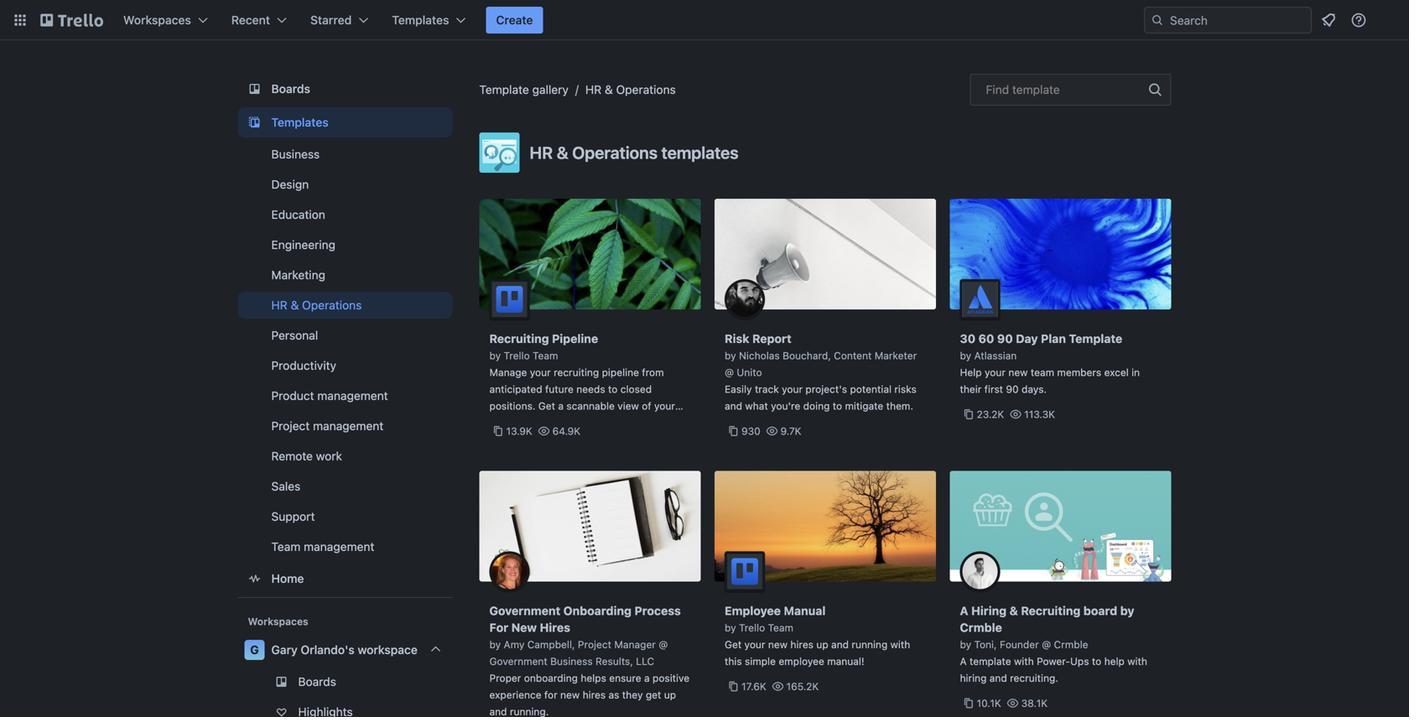 Task type: locate. For each thing, give the bounding box(es) containing it.
1 vertical spatial boards link
[[238, 669, 453, 695]]

and inside risk report by nicholas bouchard, content marketer @ unito easily track your project's potential risks and what you're doing to mitigate them.
[[725, 400, 742, 412]]

2 horizontal spatial @
[[1042, 639, 1051, 650]]

& inside a hiring & recruiting board by crmble by toni, founder @ crmble a template with power-ups to help with hiring and recruiting.
[[1009, 604, 1018, 618]]

1 horizontal spatial business
[[550, 656, 593, 667]]

90 right the 60
[[997, 332, 1013, 346]]

1 vertical spatial hr & operations link
[[238, 292, 453, 319]]

trello team image
[[489, 279, 530, 320]]

a up hiring
[[960, 656, 967, 667]]

recruiting.
[[1010, 672, 1058, 684]]

0 horizontal spatial trello
[[504, 350, 530, 362]]

trello down employee
[[739, 622, 765, 634]]

members
[[1057, 367, 1101, 378]]

power-
[[1037, 656, 1070, 667]]

1 horizontal spatial new
[[768, 639, 788, 650]]

project inside government onboarding process for new hires by amy campbell, project manager @ government business results, llc proper onboarding helps ensure a positive experience for new hires as they get up and running.
[[578, 639, 612, 650]]

1 horizontal spatial to
[[1092, 656, 1102, 667]]

template inside 30 60 90 day plan template by atlassian help your new team members excel in their first 90 days.
[[1069, 332, 1122, 346]]

to down project's
[[833, 400, 842, 412]]

boards down orlando's on the left
[[298, 675, 336, 689]]

1 horizontal spatial template
[[1069, 332, 1122, 346]]

team inside the employee manual by trello team get your new hires up and running with this simple employee manual!
[[768, 622, 793, 634]]

1 vertical spatial your
[[782, 383, 803, 395]]

1 horizontal spatial @
[[725, 367, 734, 378]]

0 vertical spatial templates
[[392, 13, 449, 27]]

0 vertical spatial your
[[985, 367, 1006, 378]]

0 horizontal spatial team
[[271, 540, 301, 554]]

with down the founder at the bottom right
[[1014, 656, 1034, 667]]

trello for employee manual
[[739, 622, 765, 634]]

template inside a hiring & recruiting board by crmble by toni, founder @ crmble a template with power-ups to help with hiring and recruiting.
[[970, 656, 1011, 667]]

1 horizontal spatial hires
[[790, 639, 814, 650]]

risk
[[725, 332, 749, 346]]

recruiting down trello team image
[[489, 332, 549, 346]]

up right get
[[664, 689, 676, 701]]

search image
[[1151, 13, 1164, 27]]

0 vertical spatial hr
[[585, 83, 602, 96]]

template down toni,
[[970, 656, 1011, 667]]

by right the board
[[1120, 604, 1134, 618]]

up
[[816, 639, 828, 650], [664, 689, 676, 701]]

trello team image
[[725, 551, 765, 592]]

0 vertical spatial template
[[479, 83, 529, 96]]

0 vertical spatial to
[[833, 400, 842, 412]]

2 vertical spatial hr
[[271, 298, 287, 312]]

0 vertical spatial new
[[1008, 367, 1028, 378]]

by down 30
[[960, 350, 971, 362]]

1 vertical spatial template
[[1069, 332, 1122, 346]]

0 horizontal spatial hr
[[271, 298, 287, 312]]

hr & operations down marketing
[[271, 298, 362, 312]]

1 horizontal spatial hr
[[530, 143, 553, 162]]

0 vertical spatial trello
[[504, 350, 530, 362]]

your down atlassian
[[985, 367, 1006, 378]]

risk report by nicholas bouchard, content marketer @ unito easily track your project's potential risks and what you're doing to mitigate them.
[[725, 332, 917, 412]]

recruiting
[[489, 332, 549, 346], [1021, 604, 1081, 618]]

1 vertical spatial templates
[[271, 115, 329, 129]]

2 horizontal spatial team
[[768, 622, 793, 634]]

1 horizontal spatial trello
[[739, 622, 765, 634]]

their
[[960, 383, 982, 395]]

recruiting inside the recruiting pipeline by trello team
[[489, 332, 549, 346]]

hires up the employee
[[790, 639, 814, 650]]

by
[[489, 350, 501, 362], [725, 350, 736, 362], [960, 350, 971, 362], [1120, 604, 1134, 618], [725, 622, 736, 634], [489, 639, 501, 650], [960, 639, 971, 650]]

0 vertical spatial hires
[[790, 639, 814, 650]]

0 vertical spatial team
[[533, 350, 558, 362]]

0 vertical spatial hr & operations
[[585, 83, 676, 96]]

running.
[[510, 706, 549, 717]]

remote work link
[[238, 443, 453, 470]]

boards link up templates link
[[238, 74, 453, 104]]

with right running
[[890, 639, 910, 650]]

team
[[1031, 367, 1054, 378]]

doing
[[803, 400, 830, 412]]

you're
[[771, 400, 800, 412]]

@ up power-
[[1042, 639, 1051, 650]]

2 vertical spatial your
[[744, 639, 765, 650]]

0 vertical spatial template
[[1012, 83, 1060, 96]]

to right ups
[[1092, 656, 1102, 667]]

team
[[533, 350, 558, 362], [271, 540, 301, 554], [768, 622, 793, 634]]

marketing link
[[238, 262, 453, 289]]

0 horizontal spatial to
[[833, 400, 842, 412]]

nicholas bouchard, content marketer @ unito image
[[725, 279, 765, 320]]

manager
[[614, 639, 656, 650]]

& right hiring
[[1009, 604, 1018, 618]]

hr & operations link down marketing link
[[238, 292, 453, 319]]

0 horizontal spatial recruiting
[[489, 332, 549, 346]]

boards link
[[238, 74, 453, 104], [238, 669, 453, 695]]

risks
[[894, 383, 917, 395]]

Find template field
[[970, 74, 1171, 106]]

2 horizontal spatial new
[[1008, 367, 1028, 378]]

0 vertical spatial a
[[960, 604, 968, 618]]

your up simple
[[744, 639, 765, 650]]

1 vertical spatial recruiting
[[1021, 604, 1081, 618]]

90
[[997, 332, 1013, 346], [1006, 383, 1019, 395]]

boards link down gary orlando's workspace
[[238, 669, 453, 695]]

@ inside a hiring & recruiting board by crmble by toni, founder @ crmble a template with power-ups to help with hiring and recruiting.
[[1042, 639, 1051, 650]]

&
[[605, 83, 613, 96], [557, 143, 568, 162], [291, 298, 299, 312], [1009, 604, 1018, 618]]

90 right first
[[1006, 383, 1019, 395]]

hr & operations icon image
[[479, 133, 520, 173]]

potential
[[850, 383, 892, 395]]

board image
[[245, 79, 265, 99]]

1 horizontal spatial up
[[816, 639, 828, 650]]

0 horizontal spatial template
[[479, 83, 529, 96]]

crmble up ups
[[1054, 639, 1088, 650]]

0 horizontal spatial up
[[664, 689, 676, 701]]

helps
[[581, 672, 606, 684]]

by inside the recruiting pipeline by trello team
[[489, 350, 501, 362]]

plan
[[1041, 332, 1066, 346]]

template left gallery
[[479, 83, 529, 96]]

and inside a hiring & recruiting board by crmble by toni, founder @ crmble a template with power-ups to help with hiring and recruiting.
[[990, 672, 1007, 684]]

business link
[[238, 141, 453, 168]]

project up remote
[[271, 419, 310, 433]]

founder
[[1000, 639, 1039, 650]]

1 vertical spatial to
[[1092, 656, 1102, 667]]

0 vertical spatial recruiting
[[489, 332, 549, 346]]

1 horizontal spatial team
[[533, 350, 558, 362]]

to inside risk report by nicholas bouchard, content marketer @ unito easily track your project's potential risks and what you're doing to mitigate them.
[[833, 400, 842, 412]]

0 vertical spatial workspaces
[[123, 13, 191, 27]]

9.7k
[[780, 425, 802, 437]]

trello inside the employee manual by trello team get your new hires up and running with this simple employee manual!
[[739, 622, 765, 634]]

your up you're
[[782, 383, 803, 395]]

marketer
[[875, 350, 917, 362]]

1 vertical spatial a
[[960, 656, 967, 667]]

1 horizontal spatial hr & operations link
[[585, 83, 676, 96]]

your inside risk report by nicholas bouchard, content marketer @ unito easily track your project's potential risks and what you're doing to mitigate them.
[[782, 383, 803, 395]]

a hiring & recruiting board by crmble by toni, founder @ crmble a template with power-ups to help with hiring and recruiting.
[[960, 604, 1147, 684]]

business down the campbell, at the bottom left of the page
[[550, 656, 593, 667]]

and down the experience
[[489, 706, 507, 717]]

by up get
[[725, 622, 736, 634]]

hr & operations up hr & operations templates
[[585, 83, 676, 96]]

product management
[[271, 389, 388, 403]]

1 vertical spatial template
[[970, 656, 1011, 667]]

team down manual
[[768, 622, 793, 634]]

0 vertical spatial boards link
[[238, 74, 453, 104]]

1 horizontal spatial templates
[[392, 13, 449, 27]]

0 vertical spatial management
[[317, 389, 388, 403]]

remote work
[[271, 449, 342, 463]]

30 60 90 day plan template by atlassian help your new team members excel in their first 90 days.
[[960, 332, 1140, 395]]

design link
[[238, 171, 453, 198]]

2 vertical spatial team
[[768, 622, 793, 634]]

operations inside 'hr & operations' link
[[302, 298, 362, 312]]

personal link
[[238, 322, 453, 349]]

hr & operations link up hr & operations templates
[[585, 83, 676, 96]]

trello for recruiting pipeline
[[504, 350, 530, 362]]

crmble up toni,
[[960, 621, 1002, 635]]

@ up 'easily'
[[725, 367, 734, 378]]

and right hiring
[[990, 672, 1007, 684]]

template
[[1012, 83, 1060, 96], [970, 656, 1011, 667]]

orlando's
[[301, 643, 355, 657]]

atlassian image
[[960, 279, 1000, 320]]

sales
[[271, 479, 301, 493]]

get
[[725, 639, 742, 650]]

by inside risk report by nicholas bouchard, content marketer @ unito easily track your project's potential risks and what you're doing to mitigate them.
[[725, 350, 736, 362]]

templates
[[392, 13, 449, 27], [271, 115, 329, 129]]

0 horizontal spatial hr & operations
[[271, 298, 362, 312]]

0 horizontal spatial crmble
[[960, 621, 1002, 635]]

0 horizontal spatial project
[[271, 419, 310, 433]]

team down the support
[[271, 540, 301, 554]]

2 boards link from the top
[[238, 669, 453, 695]]

1 vertical spatial operations
[[572, 143, 658, 162]]

boards right board icon
[[271, 82, 310, 96]]

template right find
[[1012, 83, 1060, 96]]

2 vertical spatial new
[[560, 689, 580, 701]]

0 horizontal spatial template
[[970, 656, 1011, 667]]

new up days.
[[1008, 367, 1028, 378]]

help
[[1104, 656, 1125, 667]]

2 vertical spatial operations
[[302, 298, 362, 312]]

up inside government onboarding process for new hires by amy campbell, project manager @ government business results, llc proper onboarding helps ensure a positive experience for new hires as they get up and running.
[[664, 689, 676, 701]]

team down pipeline
[[533, 350, 558, 362]]

hr up personal
[[271, 298, 287, 312]]

& right hr & operations icon
[[557, 143, 568, 162]]

business up design
[[271, 147, 320, 161]]

2 horizontal spatial your
[[985, 367, 1006, 378]]

new up simple
[[768, 639, 788, 650]]

campbell,
[[527, 639, 575, 650]]

0 horizontal spatial new
[[560, 689, 580, 701]]

1 vertical spatial government
[[489, 656, 548, 667]]

first
[[984, 383, 1003, 395]]

government down amy
[[489, 656, 548, 667]]

0 horizontal spatial with
[[890, 639, 910, 650]]

with right help
[[1128, 656, 1147, 667]]

1 horizontal spatial workspaces
[[248, 616, 308, 627]]

bouchard,
[[783, 350, 831, 362]]

your
[[985, 367, 1006, 378], [782, 383, 803, 395], [744, 639, 765, 650]]

30
[[960, 332, 976, 346]]

trello down trello team image
[[504, 350, 530, 362]]

management down product management link
[[313, 419, 384, 433]]

templates right template board image
[[271, 115, 329, 129]]

2 a from the top
[[960, 656, 967, 667]]

1 vertical spatial business
[[550, 656, 593, 667]]

marketing
[[271, 268, 325, 282]]

0 horizontal spatial hr & operations link
[[238, 292, 453, 319]]

by down risk
[[725, 350, 736, 362]]

project up results,
[[578, 639, 612, 650]]

management down support link
[[304, 540, 374, 554]]

a
[[960, 604, 968, 618], [960, 656, 967, 667]]

trello
[[504, 350, 530, 362], [739, 622, 765, 634]]

unito
[[737, 367, 762, 378]]

1 a from the top
[[960, 604, 968, 618]]

hiring
[[960, 672, 987, 684]]

new right for
[[560, 689, 580, 701]]

onboarding
[[524, 672, 578, 684]]

government
[[489, 604, 561, 618], [489, 656, 548, 667]]

2 vertical spatial management
[[304, 540, 374, 554]]

gary
[[271, 643, 298, 657]]

& up personal
[[291, 298, 299, 312]]

up up the employee
[[816, 639, 828, 650]]

0 horizontal spatial workspaces
[[123, 13, 191, 27]]

@
[[725, 367, 734, 378], [659, 639, 668, 650], [1042, 639, 1051, 650]]

a left hiring
[[960, 604, 968, 618]]

workspaces button
[[113, 7, 218, 34]]

with inside the employee manual by trello team get your new hires up and running with this simple employee manual!
[[890, 639, 910, 650]]

1 vertical spatial crmble
[[1054, 639, 1088, 650]]

recruiting up the founder at the bottom right
[[1021, 604, 1081, 618]]

manual!
[[827, 656, 864, 667]]

hr right hr & operations icon
[[530, 143, 553, 162]]

hr right gallery
[[585, 83, 602, 96]]

template gallery link
[[479, 83, 569, 96]]

and up manual!
[[831, 639, 849, 650]]

0 horizontal spatial hires
[[583, 689, 606, 701]]

government up new
[[489, 604, 561, 618]]

experience
[[489, 689, 541, 701]]

project management link
[[238, 413, 453, 440]]

0 horizontal spatial business
[[271, 147, 320, 161]]

hires down 'helps'
[[583, 689, 606, 701]]

1 vertical spatial new
[[768, 639, 788, 650]]

personal
[[271, 328, 318, 342]]

by down for
[[489, 639, 501, 650]]

business inside government onboarding process for new hires by amy campbell, project manager @ government business results, llc proper onboarding helps ensure a positive experience for new hires as they get up and running.
[[550, 656, 593, 667]]

2 horizontal spatial hr
[[585, 83, 602, 96]]

gary orlando (garyorlando) image
[[1379, 10, 1399, 30]]

1 vertical spatial management
[[313, 419, 384, 433]]

and down 'easily'
[[725, 400, 742, 412]]

day
[[1016, 332, 1038, 346]]

project management
[[271, 419, 384, 433]]

workspace
[[358, 643, 418, 657]]

management down productivity link on the left of the page
[[317, 389, 388, 403]]

team inside the recruiting pipeline by trello team
[[533, 350, 558, 362]]

trello inside the recruiting pipeline by trello team
[[504, 350, 530, 362]]

1 horizontal spatial your
[[782, 383, 803, 395]]

nicholas
[[739, 350, 780, 362]]

recent button
[[221, 7, 297, 34]]

1 vertical spatial up
[[664, 689, 676, 701]]

1 horizontal spatial template
[[1012, 83, 1060, 96]]

0 vertical spatial business
[[271, 147, 320, 161]]

government onboarding process for new hires by amy campbell, project manager @ government business results, llc proper onboarding helps ensure a positive experience for new hires as they get up and running.
[[489, 604, 690, 717]]

in
[[1132, 367, 1140, 378]]

toni, founder @ crmble image
[[960, 551, 1000, 592]]

0 horizontal spatial your
[[744, 639, 765, 650]]

by down trello team image
[[489, 350, 501, 362]]

1 vertical spatial trello
[[739, 622, 765, 634]]

@ right manager
[[659, 639, 668, 650]]

1 government from the top
[[489, 604, 561, 618]]

1 horizontal spatial project
[[578, 639, 612, 650]]

template up members
[[1069, 332, 1122, 346]]

board
[[1084, 604, 1117, 618]]

as
[[609, 689, 619, 701]]

help
[[960, 367, 982, 378]]

switch to… image
[[12, 12, 29, 29]]

0 horizontal spatial @
[[659, 639, 668, 650]]

templates right starred dropdown button
[[392, 13, 449, 27]]

1 horizontal spatial recruiting
[[1021, 604, 1081, 618]]

0 vertical spatial government
[[489, 604, 561, 618]]

0 vertical spatial up
[[816, 639, 828, 650]]

productivity link
[[238, 352, 453, 379]]

1 vertical spatial project
[[578, 639, 612, 650]]



Task type: describe. For each thing, give the bounding box(es) containing it.
new inside 30 60 90 day plan template by atlassian help your new team members excel in their first 90 days.
[[1008, 367, 1028, 378]]

employee
[[779, 656, 824, 667]]

productivity
[[271, 359, 336, 372]]

primary element
[[0, 0, 1409, 40]]

design
[[271, 177, 309, 191]]

1 vertical spatial 90
[[1006, 383, 1019, 395]]

by inside government onboarding process for new hires by amy campbell, project manager @ government business results, llc proper onboarding helps ensure a positive experience for new hires as they get up and running.
[[489, 639, 501, 650]]

template inside field
[[1012, 83, 1060, 96]]

home link
[[238, 564, 453, 594]]

23.2k
[[977, 408, 1004, 420]]

templates
[[661, 143, 739, 162]]

60
[[978, 332, 994, 346]]

0 horizontal spatial templates
[[271, 115, 329, 129]]

results,
[[596, 656, 633, 667]]

1 horizontal spatial hr & operations
[[585, 83, 676, 96]]

by inside the employee manual by trello team get your new hires up and running with this simple employee manual!
[[725, 622, 736, 634]]

create
[[496, 13, 533, 27]]

1 boards link from the top
[[238, 74, 453, 104]]

and inside the employee manual by trello team get your new hires up and running with this simple employee manual!
[[831, 639, 849, 650]]

what
[[745, 400, 768, 412]]

home image
[[245, 569, 265, 589]]

home
[[271, 572, 304, 585]]

team for employee
[[768, 622, 793, 634]]

1 vertical spatial hr
[[530, 143, 553, 162]]

38.1k
[[1021, 697, 1048, 709]]

engineering link
[[238, 232, 453, 258]]

64.9k
[[552, 425, 581, 437]]

hires
[[540, 621, 570, 635]]

easily
[[725, 383, 752, 395]]

13.9k
[[506, 425, 532, 437]]

support
[[271, 510, 315, 523]]

simple
[[745, 656, 776, 667]]

by left toni,
[[960, 639, 971, 650]]

gallery
[[532, 83, 569, 96]]

new inside the employee manual by trello team get your new hires up and running with this simple employee manual!
[[768, 639, 788, 650]]

to inside a hiring & recruiting board by crmble by toni, founder @ crmble a template with power-ups to help with hiring and recruiting.
[[1092, 656, 1102, 667]]

1 vertical spatial boards
[[298, 675, 336, 689]]

back to home image
[[40, 7, 103, 34]]

templates button
[[382, 7, 476, 34]]

management for team management
[[304, 540, 374, 554]]

get
[[646, 689, 661, 701]]

onboarding
[[563, 604, 632, 618]]

llc
[[636, 656, 654, 667]]

open information menu image
[[1350, 12, 1367, 29]]

0 vertical spatial 90
[[997, 332, 1013, 346]]

@ inside risk report by nicholas bouchard, content marketer @ unito easily track your project's potential risks and what you're doing to mitigate them.
[[725, 367, 734, 378]]

& right gallery
[[605, 83, 613, 96]]

1 vertical spatial hr & operations
[[271, 298, 362, 312]]

employee
[[725, 604, 781, 618]]

930
[[741, 425, 761, 437]]

0 vertical spatial operations
[[616, 83, 676, 96]]

templates inside popup button
[[392, 13, 449, 27]]

up inside the employee manual by trello team get your new hires up and running with this simple employee manual!
[[816, 639, 828, 650]]

10.1k
[[977, 697, 1001, 709]]

find template
[[986, 83, 1060, 96]]

amy campbell, project manager @ government business results, llc image
[[489, 551, 530, 592]]

sales link
[[238, 473, 453, 500]]

for
[[544, 689, 558, 701]]

new
[[511, 621, 537, 635]]

remote
[[271, 449, 313, 463]]

positive
[[653, 672, 690, 684]]

starred button
[[300, 7, 379, 34]]

proper
[[489, 672, 521, 684]]

your inside the employee manual by trello team get your new hires up and running with this simple employee manual!
[[744, 639, 765, 650]]

template board image
[[245, 112, 265, 133]]

0 vertical spatial boards
[[271, 82, 310, 96]]

new inside government onboarding process for new hires by amy campbell, project manager @ government business results, llc proper onboarding helps ensure a positive experience for new hires as they get up and running.
[[560, 689, 580, 701]]

1 vertical spatial workspaces
[[248, 616, 308, 627]]

g
[[250, 643, 259, 657]]

hires inside the employee manual by trello team get your new hires up and running with this simple employee manual!
[[790, 639, 814, 650]]

0 vertical spatial project
[[271, 419, 310, 433]]

team management link
[[238, 533, 453, 560]]

ups
[[1070, 656, 1089, 667]]

education
[[271, 208, 325, 221]]

this
[[725, 656, 742, 667]]

165.2k
[[786, 681, 819, 692]]

they
[[622, 689, 643, 701]]

& inside 'hr & operations' link
[[291, 298, 299, 312]]

management for product management
[[317, 389, 388, 403]]

0 vertical spatial crmble
[[960, 621, 1002, 635]]

mitigate
[[845, 400, 883, 412]]

running
[[852, 639, 888, 650]]

2 horizontal spatial with
[[1128, 656, 1147, 667]]

excel
[[1104, 367, 1129, 378]]

recent
[[231, 13, 270, 27]]

a
[[644, 672, 650, 684]]

employee manual by trello team get your new hires up and running with this simple employee manual!
[[725, 604, 910, 667]]

17.6k
[[741, 681, 766, 692]]

team management
[[271, 540, 374, 554]]

hires inside government onboarding process for new hires by amy campbell, project manager @ government business results, llc proper onboarding helps ensure a positive experience for new hires as they get up and running.
[[583, 689, 606, 701]]

content
[[834, 350, 872, 362]]

project's
[[806, 383, 847, 395]]

pipeline
[[552, 332, 598, 346]]

1 horizontal spatial with
[[1014, 656, 1034, 667]]

engineering
[[271, 238, 336, 252]]

starred
[[310, 13, 352, 27]]

them.
[[886, 400, 913, 412]]

1 horizontal spatial crmble
[[1054, 639, 1088, 650]]

toni,
[[974, 639, 997, 650]]

ensure
[[609, 672, 641, 684]]

days.
[[1022, 383, 1047, 395]]

1 vertical spatial team
[[271, 540, 301, 554]]

113.3k
[[1024, 408, 1055, 420]]

team for recruiting
[[533, 350, 558, 362]]

0 vertical spatial hr & operations link
[[585, 83, 676, 96]]

workspaces inside dropdown button
[[123, 13, 191, 27]]

work
[[316, 449, 342, 463]]

your inside 30 60 90 day plan template by atlassian help your new team members excel in their first 90 days.
[[985, 367, 1006, 378]]

recruiting inside a hiring & recruiting board by crmble by toni, founder @ crmble a template with power-ups to help with hiring and recruiting.
[[1021, 604, 1081, 618]]

management for project management
[[313, 419, 384, 433]]

manual
[[784, 604, 826, 618]]

recruiting pipeline by trello team
[[489, 332, 598, 362]]

0 notifications image
[[1319, 10, 1339, 30]]

2 government from the top
[[489, 656, 548, 667]]

support link
[[238, 503, 453, 530]]

amy
[[504, 639, 525, 650]]

and inside government onboarding process for new hires by amy campbell, project manager @ government business results, llc proper onboarding helps ensure a positive experience for new hires as they get up and running.
[[489, 706, 507, 717]]

@ inside government onboarding process for new hires by amy campbell, project manager @ government business results, llc proper onboarding helps ensure a positive experience for new hires as they get up and running.
[[659, 639, 668, 650]]

Search field
[[1164, 8, 1311, 33]]

find
[[986, 83, 1009, 96]]

by inside 30 60 90 day plan template by atlassian help your new team members excel in their first 90 days.
[[960, 350, 971, 362]]



Task type: vqa. For each thing, say whether or not it's contained in the screenshot.


